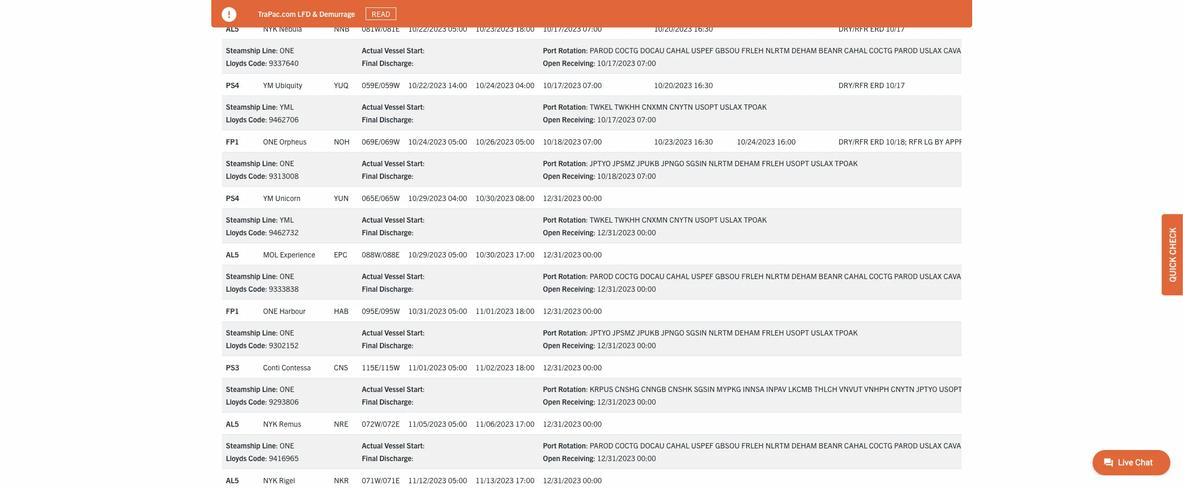 Task type: locate. For each thing, give the bounding box(es) containing it.
10/29/2023
[[408, 193, 446, 203], [408, 250, 446, 259]]

1 10/20/2023 from the top
[[654, 24, 692, 33]]

4 actual vessel start : final discharge : from the top
[[362, 215, 425, 238]]

cnxmn inside port rotation : twkel twkhh cnxmn cnytn usopt uslax tpoak open receiving : 10/17/2023 07:00
[[642, 102, 668, 112]]

10/20/2023 16:30
[[654, 24, 713, 33], [654, 80, 713, 90]]

uspef for steamship line : one lloyds code : 9416965
[[691, 442, 714, 451]]

0 vertical spatial 10/23/2023
[[476, 24, 514, 33]]

1 vertical spatial dry/rfr
[[839, 80, 868, 90]]

demurrage
[[319, 9, 355, 18]]

start for steamship line : one lloyds code : 9293806
[[407, 385, 423, 394]]

jpngo inside port rotation : jptyo jpsmz jpukb jpngo sgsin nlrtm deham frleh usopt uslax tpoak open receiving : 10/18/2023 07:00
[[661, 159, 684, 168]]

start for steamship line : yml lloyds code : 9462732
[[407, 215, 423, 225]]

0 vertical spatial 10/17
[[886, 24, 905, 33]]

1 cavan from the top
[[944, 46, 967, 55]]

4 discharge from the top
[[379, 171, 412, 181]]

code for steamship line : one lloyds code : 9333838
[[248, 285, 265, 294]]

10/31/2023 05:00
[[408, 306, 467, 316]]

lloyds left 9416965
[[226, 454, 247, 464]]

0 vertical spatial cnxmn
[[642, 102, 668, 112]]

al5 for nyk remus
[[226, 420, 239, 429]]

start down 11/01/2023 05:00
[[407, 385, 423, 394]]

1 vertical spatial cnytn
[[669, 215, 693, 225]]

16:30
[[694, 24, 713, 33], [694, 80, 713, 90], [694, 137, 713, 146]]

uspef for steamship line : one lloyds code : 9333838
[[691, 272, 714, 281]]

rotation for steamship line : one lloyds code : 9313008
[[558, 159, 586, 168]]

115e/115w
[[362, 363, 400, 373]]

1 vertical spatial fp1
[[226, 306, 239, 316]]

yuq
[[334, 80, 348, 90]]

code left 9313008
[[248, 171, 265, 181]]

yml inside the steamship line : yml lloyds code : 9462732
[[280, 215, 294, 225]]

3 dry/rfr from the top
[[839, 137, 868, 146]]

lloyds for steamship line : one lloyds code : 9302152
[[226, 341, 247, 351]]

2 final from the top
[[362, 58, 378, 68]]

one inside steamship line : one lloyds code : 9313008
[[280, 159, 294, 168]]

9462732
[[269, 228, 299, 238]]

1 vertical spatial jpsmz
[[612, 328, 635, 338]]

2 vertical spatial docau
[[640, 442, 665, 451]]

2 10/22/2023 from the top
[[408, 80, 446, 90]]

1 vertical spatial yml
[[280, 215, 294, 225]]

final for steamship line : one lloyds code : 9293806
[[362, 398, 378, 407]]

1 horizontal spatial 10/23/2023
[[654, 137, 692, 146]]

rotation inside port rotation : parod coctg docau cahal uspef gbsou frleh nlrtm deham beanr cahal coctg parod uslax cavan usopt tpoak open receiving : 10/17/2023 07:00
[[558, 46, 586, 55]]

steamship line : one lloyds code : 9313008
[[226, 159, 299, 181]]

9416965
[[269, 454, 299, 464]]

0 vertical spatial 04:00
[[515, 80, 535, 90]]

1 vertical spatial 10/22/2023
[[408, 80, 446, 90]]

al5 up steamship line : one lloyds code : 9416965
[[226, 420, 239, 429]]

05:00 left 10/30/2023 17:00
[[448, 250, 467, 259]]

0 vertical spatial cnytn
[[669, 102, 693, 112]]

lloyds left "9462732"
[[226, 228, 247, 238]]

frleh inside port rotation : parod coctg docau cahal uspef gbsou frleh nlrtm deham beanr cahal coctg parod uslax cavan usopt tpoak open receiving : 10/17/2023 07:00
[[741, 46, 764, 55]]

vessel for steamship line : one lloyds code : 9293806
[[384, 385, 405, 394]]

twkel for 12/31/2023
[[590, 215, 613, 225]]

trapac.com
[[258, 9, 296, 18]]

0 vertical spatial 10/29/2023
[[408, 193, 446, 203]]

2 vertical spatial cavan
[[944, 442, 967, 451]]

rotation
[[558, 46, 586, 55], [558, 102, 586, 112], [558, 159, 586, 168], [558, 215, 586, 225], [558, 272, 586, 281], [558, 328, 586, 338], [558, 385, 586, 394], [558, 442, 586, 451]]

0 vertical spatial port rotation : parod coctg docau cahal uspef gbsou frleh nlrtm deham beanr cahal coctg parod uslax cavan usopt tpoak open receiving : 12/31/2023 00:00
[[543, 272, 1016, 294]]

05:00 right 10/26/2023
[[515, 137, 535, 146]]

steamship line : one lloyds code : 9416965
[[226, 442, 299, 464]]

16:30 for 10/23/2023 18:00
[[694, 24, 713, 33]]

code inside 'steamship line : one lloyds code : 9293806'
[[248, 398, 265, 407]]

5 lloyds from the top
[[226, 228, 247, 238]]

al5 for nyk nebula
[[226, 24, 239, 33]]

1 jpngo from the top
[[661, 159, 684, 168]]

05:00 for 11/05/2023 05:00
[[448, 420, 467, 429]]

coctg
[[615, 46, 638, 55], [869, 46, 893, 55], [615, 272, 638, 281], [869, 272, 893, 281], [615, 442, 638, 451], [869, 442, 893, 451]]

steamship inside steamship line : one lloyds code : 9416965
[[226, 442, 260, 451]]

uslax inside port rotation : twkel twkhh cnxmn cnytn usopt uslax tpoak open receiving : 10/17/2023 07:00
[[720, 102, 742, 112]]

4 12/31/2023 00:00 from the top
[[543, 363, 602, 373]]

0 horizontal spatial 11/01/2023
[[408, 363, 446, 373]]

beanr inside port rotation : parod coctg docau cahal uspef gbsou frleh nlrtm deham beanr cahal coctg parod uslax cavan usopt tpoak open receiving : 10/17/2023 07:00
[[819, 46, 843, 55]]

vessel down 059e/059w
[[384, 102, 405, 112]]

0 vertical spatial ym
[[263, 80, 274, 90]]

2 rotation from the top
[[558, 102, 586, 112]]

4 actual from the top
[[362, 215, 383, 225]]

lloyds inside 'steamship line : yml lloyds code : 9462706'
[[226, 115, 247, 124]]

final up 081w/081e at top
[[362, 2, 378, 11]]

port rotation : parod coctg docau cahal uspef gbsou frleh nlrtm deham beanr cahal coctg parod uslax cavan usopt tpoak open receiving : 10/17/2023 07:00
[[543, 46, 1016, 68]]

rotation for steamship line : yml lloyds code : 9462706
[[558, 102, 586, 112]]

9462706
[[269, 115, 299, 124]]

0 vertical spatial docau
[[640, 46, 665, 55]]

actual vessel start : final discharge : down the "069e/069w"
[[362, 159, 425, 181]]

start for steamship line : one lloyds code : 9416965
[[407, 442, 423, 451]]

1 horizontal spatial 11/01/2023
[[476, 306, 514, 316]]

lloyds inside 'steamship line : one lloyds code : 9333838'
[[226, 285, 247, 294]]

05:00 right 11/05/2023
[[448, 420, 467, 429]]

docau inside port rotation : parod coctg docau cahal uspef gbsou frleh nlrtm deham beanr cahal coctg parod uslax cavan usopt tpoak open receiving : 10/17/2023 07:00
[[640, 46, 665, 55]]

0 vertical spatial 10/20/2023 16:30
[[654, 24, 713, 33]]

2 cavan from the top
[[944, 272, 967, 281]]

11/02/2023 18:00
[[476, 363, 535, 373]]

0 vertical spatial jpngo
[[661, 159, 684, 168]]

conti contessa
[[263, 363, 311, 373]]

rotation for steamship line : one lloyds code : 9302152
[[558, 328, 586, 338]]

8 vessel from the top
[[384, 442, 405, 451]]

line up 9302152
[[262, 328, 276, 338]]

1 vertical spatial jpukb
[[637, 328, 659, 338]]

tpoak inside 'port rotation : krpus cnshg cnngb cnshk sgsin mypkg innsa inpav lkcmb thlch vnvut vnhph cnytn jptyo usopt uslax tpoak open receiving : 12/31/2023 00:00'
[[988, 385, 1011, 394]]

one up 9302152
[[280, 328, 294, 338]]

6 vessel from the top
[[384, 328, 405, 338]]

code for steamship line : yml lloyds code : 9462732
[[248, 228, 265, 238]]

ym left the unicorn
[[263, 193, 274, 203]]

05:00 left the 11/02/2023
[[448, 363, 467, 373]]

ym unicorn
[[263, 193, 301, 203]]

10/17/2023
[[543, 24, 581, 33], [597, 58, 635, 68], [543, 80, 581, 90], [597, 115, 635, 124]]

1 vertical spatial 10/17
[[886, 80, 905, 90]]

fp1
[[226, 137, 239, 146], [226, 306, 239, 316]]

nyk
[[263, 24, 277, 33], [263, 420, 277, 429], [263, 476, 277, 486]]

al5 down solid icon
[[226, 24, 239, 33]]

7 actual vessel start : final discharge : from the top
[[362, 385, 425, 407]]

1 vertical spatial 10/20/2023
[[654, 80, 692, 90]]

3 rotation from the top
[[558, 159, 586, 168]]

code up 'conti'
[[248, 341, 265, 351]]

7 open from the top
[[543, 398, 560, 407]]

ym left ubiquity
[[263, 80, 274, 90]]

10/31/2023
[[408, 306, 446, 316]]

1 yml from the top
[[280, 102, 294, 112]]

0 vertical spatial gbsou
[[715, 46, 740, 55]]

1 dry/rfr from the top
[[839, 24, 868, 33]]

10/30/2023
[[476, 193, 514, 203], [476, 250, 514, 259]]

actual vessel start : final discharge : up 071w/071e
[[362, 442, 425, 464]]

12/31/2023 00:00 for 10/30/2023 08:00
[[543, 193, 602, 203]]

0 vertical spatial 17:00
[[515, 250, 535, 259]]

jpngo
[[661, 159, 684, 168], [661, 328, 684, 338]]

16:30 for 10/24/2023 04:00
[[694, 80, 713, 90]]

line inside steamship line : one lloyds code : 9416965
[[262, 442, 276, 451]]

4 port from the top
[[543, 215, 557, 225]]

jpukb inside "port rotation : jptyo jpsmz jpukb jpngo sgsin nlrtm deham frleh usopt uslax tpoak open receiving : 12/31/2023 00:00"
[[637, 328, 659, 338]]

receiving inside port rotation : twkel twkhh cnxmn cnytn usopt uslax tpoak open receiving : 12/31/2023 00:00
[[562, 228, 593, 238]]

steamship inside steamship line : one lloyds code : 9302152
[[226, 328, 260, 338]]

steamship for steamship line : yml lloyds code : 9462732
[[226, 215, 260, 225]]

3 discharge from the top
[[379, 115, 412, 124]]

vessel for steamship line : one lloyds code : 9313008
[[384, 159, 405, 168]]

0 vertical spatial nyk
[[263, 24, 277, 33]]

1 vertical spatial 04:00
[[448, 193, 467, 203]]

2 twkel from the top
[[590, 215, 613, 225]]

0 vertical spatial 10/18/2023
[[543, 137, 581, 146]]

1 vertical spatial cnxmn
[[642, 215, 668, 225]]

actual down 115e/115w
[[362, 385, 383, 394]]

2 vertical spatial sgsin
[[694, 385, 715, 394]]

cnytn
[[669, 102, 693, 112], [669, 215, 693, 225], [891, 385, 915, 394]]

1 docau from the top
[[640, 46, 665, 55]]

dry/rfr for 10/23/2023 18:00
[[839, 24, 868, 33]]

erd for 18:00
[[870, 24, 884, 33]]

1 ym from the top
[[263, 80, 274, 90]]

5 line from the top
[[262, 272, 276, 281]]

code
[[248, 2, 265, 11], [248, 58, 265, 68], [248, 115, 265, 124], [248, 171, 265, 181], [248, 228, 265, 238], [248, 285, 265, 294], [248, 341, 265, 351], [248, 398, 265, 407], [248, 454, 265, 464]]

actual for steamship line : one lloyds code : 9416965
[[362, 442, 383, 451]]

line up 9337640
[[262, 46, 276, 55]]

1 port rotation : parod coctg docau cahal uspef gbsou frleh nlrtm deham beanr cahal coctg parod uslax cavan usopt tpoak open receiving : 12/31/2023 00:00 from the top
[[543, 272, 1016, 294]]

8 final from the top
[[362, 398, 378, 407]]

9337640
[[269, 58, 299, 68]]

docau for steamship line : one lloyds code : 9333838
[[640, 272, 665, 281]]

rotation inside "port rotation : jptyo jpsmz jpukb jpngo sgsin nlrtm deham frleh usopt uslax tpoak open receiving : 12/31/2023 00:00"
[[558, 328, 586, 338]]

1 vertical spatial beanr
[[819, 272, 843, 281]]

7 rotation from the top
[[558, 385, 586, 394]]

lloyds inside the steamship line : yml lloyds code : 9462732
[[226, 228, 247, 238]]

line up 9293806
[[262, 385, 276, 394]]

tpoak inside port rotation : parod coctg docau cahal uspef gbsou frleh nlrtm deham beanr cahal coctg parod uslax cavan usopt tpoak open receiving : 10/17/2023 07:00
[[993, 46, 1016, 55]]

0 vertical spatial twkel
[[590, 102, 613, 112]]

jpukb for 07:00
[[637, 159, 659, 168]]

8 code from the top
[[248, 398, 265, 407]]

trapac.com lfd & demurrage
[[258, 9, 355, 18]]

10/22/2023 down final discharge at left top
[[408, 24, 446, 33]]

8 port from the top
[[543, 442, 557, 451]]

lloyds for steamship line : yml lloyds code : 9462706
[[226, 115, 247, 124]]

2 jpngo from the top
[[661, 328, 684, 338]]

jpukb inside port rotation : jptyo jpsmz jpukb jpngo sgsin nlrtm deham frleh usopt uslax tpoak open receiving : 10/18/2023 07:00
[[637, 159, 659, 168]]

10/24/2023 left 16:00
[[737, 137, 775, 146]]

lloyds
[[226, 2, 247, 11], [226, 58, 247, 68], [226, 115, 247, 124], [226, 171, 247, 181], [226, 228, 247, 238], [226, 285, 247, 294], [226, 341, 247, 351], [226, 398, 247, 407], [226, 454, 247, 464]]

code inside steamship line : one lloyds code : 9416965
[[248, 454, 265, 464]]

07:00
[[583, 24, 602, 33], [637, 58, 656, 68], [583, 80, 602, 90], [637, 115, 656, 124], [583, 137, 602, 146], [637, 171, 656, 181]]

1 vertical spatial twkhh
[[614, 215, 640, 225]]

2 10/17/2023 07:00 from the top
[[543, 80, 602, 90]]

12/31/2023 00:00 for 11/06/2023 17:00
[[543, 420, 602, 429]]

line up 9333838
[[262, 272, 276, 281]]

1 vertical spatial 16:30
[[694, 80, 713, 90]]

0 vertical spatial dry/rfr
[[839, 24, 868, 33]]

sgsin for usopt
[[694, 385, 715, 394]]

4 rotation from the top
[[558, 215, 586, 225]]

line for 9302152
[[262, 328, 276, 338]]

twkel inside port rotation : twkel twkhh cnxmn cnytn usopt uslax tpoak open receiving : 10/17/2023 07:00
[[590, 102, 613, 112]]

5 steamship from the top
[[226, 272, 260, 281]]

port rotation : krpus cnshg cnngb cnshk sgsin mypkg innsa inpav lkcmb thlch vnvut vnhph cnytn jptyo usopt uslax tpoak open receiving : 12/31/2023 00:00
[[543, 385, 1011, 407]]

gbsou for steamship line : one lloyds code : 9333838
[[715, 272, 740, 281]]

1 vertical spatial 10/30/2023
[[476, 250, 514, 259]]

0 vertical spatial erd
[[870, 24, 884, 33]]

0 vertical spatial ps4
[[226, 80, 239, 90]]

discharge for steamship line : one lloyds code : 9302152
[[379, 341, 412, 351]]

8 rotation from the top
[[558, 442, 586, 451]]

1 vertical spatial sgsin
[[686, 328, 707, 338]]

05:00 for 10/24/2023 05:00
[[448, 137, 467, 146]]

discharge up 071w/071e
[[379, 454, 412, 464]]

0 vertical spatial beanr
[[819, 46, 843, 55]]

12/31/2023 inside port rotation : twkel twkhh cnxmn cnytn usopt uslax tpoak open receiving : 12/31/2023 00:00
[[597, 228, 635, 238]]

2 receiving from the top
[[562, 115, 593, 124]]

1 vertical spatial 17:00
[[515, 420, 535, 429]]

lloyds left 9313008
[[226, 171, 247, 181]]

actual for steamship line : one lloyds code : 9333838
[[362, 272, 383, 281]]

2 vertical spatial beanr
[[819, 442, 843, 451]]

1 horizontal spatial 10/24/2023
[[476, 80, 514, 90]]

2 vertical spatial 18:00
[[515, 363, 535, 373]]

1 10/20/2023 16:30 from the top
[[654, 24, 713, 33]]

3 actual from the top
[[362, 159, 383, 168]]

0 vertical spatial jptyo
[[590, 159, 611, 168]]

final up "095e/095w"
[[362, 285, 378, 294]]

discharge up 059e/059w
[[379, 58, 412, 68]]

8 lloyds from the top
[[226, 398, 247, 407]]

1 vertical spatial 18:00
[[515, 306, 535, 316]]

10/29/2023 for 10/29/2023 05:00
[[408, 250, 446, 259]]

4 code from the top
[[248, 171, 265, 181]]

receiving inside 'port rotation : krpus cnshg cnngb cnshk sgsin mypkg innsa inpav lkcmb thlch vnvut vnhph cnytn jptyo usopt uslax tpoak open receiving : 12/31/2023 00:00'
[[562, 398, 593, 407]]

uslax
[[920, 46, 942, 55], [720, 102, 742, 112], [811, 159, 833, 168], [720, 215, 742, 225], [920, 272, 942, 281], [811, 328, 833, 338], [964, 385, 986, 394], [920, 442, 942, 451]]

discharge up 088w/088e
[[379, 228, 412, 238]]

uspef
[[691, 46, 714, 55], [691, 272, 714, 281], [691, 442, 714, 451]]

07:00 inside port rotation : twkel twkhh cnxmn cnytn usopt uslax tpoak open receiving : 10/17/2023 07:00
[[637, 115, 656, 124]]

0 vertical spatial fp1
[[226, 137, 239, 146]]

thlch
[[814, 385, 838, 394]]

12/31/2023
[[543, 193, 581, 203], [597, 228, 635, 238], [543, 250, 581, 259], [597, 285, 635, 294], [543, 306, 581, 316], [597, 341, 635, 351], [543, 363, 581, 373], [597, 398, 635, 407], [543, 420, 581, 429], [597, 454, 635, 464], [543, 476, 581, 486]]

experience
[[280, 250, 315, 259]]

steamship for steamship line : one lloyds code : 9293806
[[226, 385, 260, 394]]

steamship inside 'steamship line : one lloyds code : 9293806'
[[226, 385, 260, 394]]

10/17/2023 inside port rotation : parod coctg docau cahal uspef gbsou frleh nlrtm deham beanr cahal coctg parod uslax cavan usopt tpoak open receiving : 10/17/2023 07:00
[[597, 58, 635, 68]]

twkhh for 10/17/2023
[[614, 102, 640, 112]]

10/30/2023 for 10/30/2023 17:00
[[476, 250, 514, 259]]

3 beanr from the top
[[819, 442, 843, 451]]

line up 9416965
[[262, 442, 276, 451]]

0 vertical spatial 10/17/2023 07:00
[[543, 24, 602, 33]]

10/18/2023
[[543, 137, 581, 146], [597, 171, 635, 181]]

00:00 inside 'port rotation : krpus cnshg cnngb cnshk sgsin mypkg innsa inpav lkcmb thlch vnvut vnhph cnytn jptyo usopt uslax tpoak open receiving : 12/31/2023 00:00'
[[637, 398, 656, 407]]

4 final from the top
[[362, 171, 378, 181]]

one inside steamship line : one lloyds code : 9302152
[[280, 328, 294, 338]]

1 vertical spatial ps4
[[226, 193, 239, 203]]

1 steamship from the top
[[226, 46, 260, 55]]

0 vertical spatial 10/30/2023
[[476, 193, 514, 203]]

9 code from the top
[[248, 454, 265, 464]]

8 line from the top
[[262, 442, 276, 451]]

2 vertical spatial 16:30
[[694, 137, 713, 146]]

1 vertical spatial 10/23/2023
[[654, 137, 692, 146]]

discharge up 065e/065w
[[379, 171, 412, 181]]

12/31/2023 inside "port rotation : jptyo jpsmz jpukb jpngo sgsin nlrtm deham frleh usopt uslax tpoak open receiving : 12/31/2023 00:00"
[[597, 341, 635, 351]]

mol experience
[[263, 250, 315, 259]]

read link
[[365, 7, 396, 20]]

lloyds inside 'steamship line : one lloyds code : 9293806'
[[226, 398, 247, 407]]

2 16:30 from the top
[[694, 80, 713, 90]]

4 al5 from the top
[[226, 476, 239, 486]]

jpsmz for 10/18/2023
[[612, 159, 635, 168]]

discharge
[[379, 2, 412, 11], [379, 58, 412, 68], [379, 115, 412, 124], [379, 171, 412, 181], [379, 228, 412, 238], [379, 285, 412, 294], [379, 341, 412, 351], [379, 398, 412, 407], [379, 454, 412, 464]]

1 vertical spatial 10/17/2023 07:00
[[543, 80, 602, 90]]

mol
[[263, 250, 278, 259]]

9 final from the top
[[362, 454, 378, 464]]

unicorn
[[275, 193, 301, 203]]

cnngb
[[641, 385, 666, 394]]

lloyds inside steamship line : one lloyds code : 9337640
[[226, 58, 247, 68]]

rotation inside 'port rotation : krpus cnshg cnngb cnshk sgsin mypkg innsa inpav lkcmb thlch vnvut vnhph cnytn jptyo usopt uslax tpoak open receiving : 12/31/2023 00:00'
[[558, 385, 586, 394]]

start for steamship line : one lloyds code : 9302152
[[407, 328, 423, 338]]

ym ubiquity
[[263, 80, 302, 90]]

lloyds left 9337640
[[226, 58, 247, 68]]

line
[[262, 46, 276, 55], [262, 102, 276, 112], [262, 159, 276, 168], [262, 215, 276, 225], [262, 272, 276, 281], [262, 328, 276, 338], [262, 385, 276, 394], [262, 442, 276, 451]]

4 receiving from the top
[[562, 228, 593, 238]]

start down 11/05/2023
[[407, 442, 423, 451]]

nyk left remus
[[263, 420, 277, 429]]

one left "orpheus"
[[263, 137, 278, 146]]

discharge up "095e/095w"
[[379, 285, 412, 294]]

dry/rfr erd 10/17 for 10/24/2023 04:00
[[839, 80, 905, 90]]

0 vertical spatial twkhh
[[614, 102, 640, 112]]

nlrtm inside port rotation : parod coctg docau cahal uspef gbsou frleh nlrtm deham beanr cahal coctg parod uslax cavan usopt tpoak open receiving : 10/17/2023 07:00
[[766, 46, 790, 55]]

1 vertical spatial 10/20/2023 16:30
[[654, 80, 713, 90]]

start down 10/31/2023
[[407, 328, 423, 338]]

nlrtm for steamship line : one lloyds code : 9337640
[[766, 46, 790, 55]]

start down 10/29/2023 05:00
[[407, 272, 423, 281]]

1 vertical spatial 10/18/2023
[[597, 171, 635, 181]]

3 receiving from the top
[[562, 171, 593, 181]]

cnxmn for : 10/17/2023 07:00
[[642, 102, 668, 112]]

2 vertical spatial erd
[[870, 137, 884, 146]]

nlrtm inside "port rotation : jptyo jpsmz jpukb jpngo sgsin nlrtm deham frleh usopt uslax tpoak open receiving : 12/31/2023 00:00"
[[709, 328, 733, 338]]

1 vertical spatial port rotation : parod coctg docau cahal uspef gbsou frleh nlrtm deham beanr cahal coctg parod uslax cavan usopt tpoak open receiving : 12/31/2023 00:00
[[543, 442, 1016, 464]]

088w/088e
[[362, 250, 400, 259]]

actual down 081w/081e at top
[[362, 46, 383, 55]]

one for steamship line : one lloyds code : 9313008
[[280, 159, 294, 168]]

2 uspef from the top
[[691, 272, 714, 281]]

actual down the "069e/069w"
[[362, 159, 383, 168]]

2 vertical spatial nyk
[[263, 476, 277, 486]]

port inside "port rotation : jptyo jpsmz jpukb jpngo sgsin nlrtm deham frleh usopt uslax tpoak open receiving : 12/31/2023 00:00"
[[543, 328, 557, 338]]

discharge up the 072w/072e
[[379, 398, 412, 407]]

line up 9313008
[[262, 159, 276, 168]]

05:00 for 11/12/2023 05:00
[[448, 476, 467, 486]]

dry/rfr erd 10/17
[[839, 24, 905, 33], [839, 80, 905, 90]]

2 18:00 from the top
[[515, 306, 535, 316]]

00:00
[[583, 193, 602, 203], [637, 228, 656, 238], [583, 250, 602, 259], [637, 285, 656, 294], [583, 306, 602, 316], [637, 341, 656, 351], [583, 363, 602, 373], [637, 398, 656, 407], [583, 420, 602, 429], [637, 454, 656, 464], [583, 476, 602, 486]]

start down 10/24/2023 05:00
[[407, 159, 423, 168]]

0 vertical spatial 10/22/2023
[[408, 24, 446, 33]]

0 vertical spatial dry/rfr erd 10/17
[[839, 24, 905, 33]]

0 horizontal spatial 10/24/2023
[[408, 137, 446, 146]]

1 actual vessel start : final discharge : from the top
[[362, 46, 425, 68]]

1 vertical spatial jpngo
[[661, 328, 684, 338]]

fp1 up steamship line : one lloyds code : 9302152
[[226, 306, 239, 316]]

docau
[[640, 46, 665, 55], [640, 272, 665, 281], [640, 442, 665, 451]]

steamship inside 'steamship line : yml lloyds code : 9462706'
[[226, 102, 260, 112]]

code inside the steamship line : yml lloyds code : 9462732
[[248, 228, 265, 238]]

1 twkel from the top
[[590, 102, 613, 112]]

deham for steamship line : one lloyds code : 9416965
[[792, 442, 817, 451]]

lloyds left 9333838
[[226, 285, 247, 294]]

deham inside port rotation : jptyo jpsmz jpukb jpngo sgsin nlrtm deham frleh usopt uslax tpoak open receiving : 10/18/2023 07:00
[[735, 159, 760, 168]]

actual vessel start : final discharge : up 115e/115w
[[362, 328, 425, 351]]

1 10/17/2023 07:00 from the top
[[543, 24, 602, 33]]

10/17 for 10/23/2023 18:00
[[886, 24, 905, 33]]

erd for 05:00
[[870, 137, 884, 146]]

actual vessel start : final discharge :
[[362, 46, 425, 68], [362, 102, 425, 124], [362, 159, 425, 181], [362, 215, 425, 238], [362, 272, 425, 294], [362, 328, 425, 351], [362, 385, 425, 407], [362, 442, 425, 464]]

1 open from the top
[[543, 58, 560, 68]]

lloyds left "9462706"
[[226, 115, 247, 124]]

code inside 'steamship line : yml lloyds code : 9462706'
[[248, 115, 265, 124]]

9 discharge from the top
[[379, 454, 412, 464]]

port rotation : jptyo jpsmz jpukb jpngo sgsin nlrtm deham frleh usopt uslax tpoak open receiving : 12/31/2023 00:00
[[543, 328, 858, 351]]

10/23/2023 18:00
[[476, 24, 535, 33]]

10/29/2023 05:00
[[408, 250, 467, 259]]

2 code from the top
[[248, 58, 265, 68]]

cavan
[[944, 46, 967, 55], [944, 272, 967, 281], [944, 442, 967, 451]]

one up 9416965
[[280, 442, 294, 451]]

sgsin inside port rotation : jptyo jpsmz jpukb jpngo sgsin nlrtm deham frleh usopt uslax tpoak open receiving : 10/18/2023 07:00
[[686, 159, 707, 168]]

1 vertical spatial uspef
[[691, 272, 714, 281]]

docau for steamship line : one lloyds code : 9337640
[[640, 46, 665, 55]]

rotation for steamship line : one lloyds code : 9333838
[[558, 272, 586, 281]]

final up 059e/059w
[[362, 58, 378, 68]]

12/31/2023 inside 'port rotation : krpus cnshg cnngb cnshk sgsin mypkg innsa inpav lkcmb thlch vnvut vnhph cnytn jptyo usopt uslax tpoak open receiving : 12/31/2023 00:00'
[[597, 398, 635, 407]]

steamship line : one lloyds code : 9333838
[[226, 272, 299, 294]]

actual vessel start : final discharge : down 088w/088e
[[362, 272, 425, 294]]

10/20/2023 16:30 for 04:00
[[654, 80, 713, 90]]

05:00 left 10/26/2023
[[448, 137, 467, 146]]

cnytn inside port rotation : twkel twkhh cnxmn cnytn usopt uslax tpoak open receiving : 10/17/2023 07:00
[[669, 102, 693, 112]]

0 vertical spatial yml
[[280, 102, 294, 112]]

11/12/2023 05:00
[[408, 476, 467, 486]]

1 port from the top
[[543, 46, 557, 55]]

vessel down 081w/081e at top
[[384, 46, 405, 55]]

twkhh inside port rotation : twkel twkhh cnxmn cnytn usopt uslax tpoak open receiving : 12/31/2023 00:00
[[614, 215, 640, 225]]

2 vertical spatial 17:00
[[515, 476, 535, 486]]

lkcmb
[[788, 385, 813, 394]]

6 steamship from the top
[[226, 328, 260, 338]]

9333838
[[269, 285, 299, 294]]

actual vessel start : final discharge : for : 9337640
[[362, 46, 425, 68]]

5 port from the top
[[543, 272, 557, 281]]

5 final from the top
[[362, 228, 378, 238]]

jpsmz for 12/31/2023
[[612, 328, 635, 338]]

6 actual vessel start : final discharge : from the top
[[362, 328, 425, 351]]

4 steamship from the top
[[226, 215, 260, 225]]

9 lloyds from the top
[[226, 454, 247, 464]]

yml inside 'steamship line : yml lloyds code : 9462706'
[[280, 102, 294, 112]]

1 vertical spatial nyk
[[263, 420, 277, 429]]

rotation inside port rotation : twkel twkhh cnxmn cnytn usopt uslax tpoak open receiving : 10/17/2023 07:00
[[558, 102, 586, 112]]

4 lloyds from the top
[[226, 171, 247, 181]]

discharge up 115e/115w
[[379, 341, 412, 351]]

2 vertical spatial dry/rfr
[[839, 137, 868, 146]]

discharge up the "069e/069w"
[[379, 115, 412, 124]]

11/01/2023 for 11/01/2023 05:00
[[408, 363, 446, 373]]

lloyds inside steamship line : one lloyds code : 9302152
[[226, 341, 247, 351]]

10/23/2023 for 10/23/2023 18:00
[[476, 24, 514, 33]]

3 16:30 from the top
[[694, 137, 713, 146]]

0 vertical spatial cavan
[[944, 46, 967, 55]]

jpsmz inside "port rotation : jptyo jpsmz jpukb jpngo sgsin nlrtm deham frleh usopt uslax tpoak open receiving : 12/31/2023 00:00"
[[612, 328, 635, 338]]

2 actual from the top
[[362, 102, 383, 112]]

code left 9337640
[[248, 58, 265, 68]]

jptyo inside port rotation : jptyo jpsmz jpukb jpngo sgsin nlrtm deham frleh usopt uslax tpoak open receiving : 10/18/2023 07:00
[[590, 159, 611, 168]]

al5 left mol at the left of page
[[226, 250, 239, 259]]

vessel for steamship line : yml lloyds code : 9462732
[[384, 215, 405, 225]]

3 uspef from the top
[[691, 442, 714, 451]]

2 horizontal spatial 10/24/2023
[[737, 137, 775, 146]]

one for steamship line : one lloyds code : 9302152
[[280, 328, 294, 338]]

lloyds for steamship line : one lloyds code : 9293806
[[226, 398, 247, 407]]

code left "9462706"
[[248, 115, 265, 124]]

10/23/2023 for 10/23/2023 16:30
[[654, 137, 692, 146]]

discharge for steamship line : yml lloyds code : 9462706
[[379, 115, 412, 124]]

1 16:30 from the top
[[694, 24, 713, 33]]

rotation inside port rotation : jptyo jpsmz jpukb jpngo sgsin nlrtm deham frleh usopt uslax tpoak open receiving : 10/18/2023 07:00
[[558, 159, 586, 168]]

fp1 up steamship line : one lloyds code : 9313008
[[226, 137, 239, 146]]

sgsin inside 'port rotation : krpus cnshg cnngb cnshk sgsin mypkg innsa inpav lkcmb thlch vnvut vnhph cnytn jptyo usopt uslax tpoak open receiving : 12/31/2023 00:00'
[[694, 385, 715, 394]]

cavan inside port rotation : parod coctg docau cahal uspef gbsou frleh nlrtm deham beanr cahal coctg parod uslax cavan usopt tpoak open receiving : 10/17/2023 07:00
[[944, 46, 967, 55]]

cnxmn inside port rotation : twkel twkhh cnxmn cnytn usopt uslax tpoak open receiving : 12/31/2023 00:00
[[642, 215, 668, 225]]

actual down the 072w/072e
[[362, 442, 383, 451]]

1 vertical spatial gbsou
[[715, 272, 740, 281]]

1 vertical spatial erd
[[870, 80, 884, 90]]

line inside 'steamship line : yml lloyds code : 9462706'
[[262, 102, 276, 112]]

actual down 059e/059w
[[362, 102, 383, 112]]

ps4 up 'steamship line : yml lloyds code : 9462706'
[[226, 80, 239, 90]]

00:00 inside "port rotation : jptyo jpsmz jpukb jpngo sgsin nlrtm deham frleh usopt uslax tpoak open receiving : 12/31/2023 00:00"
[[637, 341, 656, 351]]

final up the "069e/069w"
[[362, 115, 378, 124]]

1 horizontal spatial 04:00
[[515, 80, 535, 90]]

code inside steamship line : one lloyds code : 9313008
[[248, 171, 265, 181]]

steamship inside steamship line : one lloyds code : 9313008
[[226, 159, 260, 168]]

cns
[[334, 363, 348, 373]]

05:00 right 11/12/2023
[[448, 476, 467, 486]]

2 twkhh from the top
[[614, 215, 640, 225]]

8 open from the top
[[543, 454, 560, 464]]

final for steamship line : yml lloyds code : 9462732
[[362, 228, 378, 238]]

5 12/31/2023 00:00 from the top
[[543, 420, 602, 429]]

steamship line : one lloyds code : 9293806
[[226, 385, 299, 407]]

actual for steamship line : yml lloyds code : 9462732
[[362, 215, 383, 225]]

10/29/2023 for 10/29/2023 04:00
[[408, 193, 446, 203]]

ubiquity
[[275, 80, 302, 90]]

2 vertical spatial uspef
[[691, 442, 714, 451]]

one up 9333838
[[280, 272, 294, 281]]

2 vertical spatial gbsou
[[715, 442, 740, 451]]

6 discharge from the top
[[379, 285, 412, 294]]

code left 9416965
[[248, 454, 265, 464]]

1 vertical spatial 11/01/2023
[[408, 363, 446, 373]]

1 uspef from the top
[[691, 46, 714, 55]]

steamship
[[226, 46, 260, 55], [226, 102, 260, 112], [226, 159, 260, 168], [226, 215, 260, 225], [226, 272, 260, 281], [226, 328, 260, 338], [226, 385, 260, 394], [226, 442, 260, 451]]

actual vessel start : final discharge : down 115e/115w
[[362, 385, 425, 407]]

0 horizontal spatial 04:00
[[448, 193, 467, 203]]

receiving inside port rotation : twkel twkhh cnxmn cnytn usopt uslax tpoak open receiving : 10/17/2023 07:00
[[562, 115, 593, 124]]

steamship inside steamship line : one lloyds code : 9337640
[[226, 46, 260, 55]]

5 receiving from the top
[[562, 285, 593, 294]]

final up the 072w/072e
[[362, 398, 378, 407]]

1 vertical spatial jptyo
[[590, 328, 611, 338]]

18:00 for 11/02/2023 18:00
[[515, 363, 535, 373]]

start for steamship line : one lloyds code : 9333838
[[407, 272, 423, 281]]

one up 9293806
[[280, 385, 294, 394]]

10/22/2023 left 14:00
[[408, 80, 446, 90]]

05:00 left the 10/23/2023 18:00
[[448, 24, 467, 33]]

1 vertical spatial twkel
[[590, 215, 613, 225]]

sgsin for 12/31/2023
[[686, 328, 707, 338]]

1 vertical spatial docau
[[640, 272, 665, 281]]

10/29/2023 right 088w/088e
[[408, 250, 446, 259]]

twkhh inside port rotation : twkel twkhh cnxmn cnytn usopt uslax tpoak open receiving : 10/17/2023 07:00
[[614, 102, 640, 112]]

1 vertical spatial 10/29/2023
[[408, 250, 446, 259]]

nyk left rigel
[[263, 476, 277, 486]]

jpngo inside "port rotation : jptyo jpsmz jpukb jpngo sgsin nlrtm deham frleh usopt uslax tpoak open receiving : 12/31/2023 00:00"
[[661, 328, 684, 338]]

open inside 'port rotation : krpus cnshg cnngb cnshk sgsin mypkg innsa inpav lkcmb thlch vnvut vnhph cnytn jptyo usopt uslax tpoak open receiving : 12/31/2023 00:00'
[[543, 398, 560, 407]]

2 vertical spatial cnytn
[[891, 385, 915, 394]]

open inside port rotation : parod coctg docau cahal uspef gbsou frleh nlrtm deham beanr cahal coctg parod uslax cavan usopt tpoak open receiving : 10/17/2023 07:00
[[543, 58, 560, 68]]

0 horizontal spatial 10/23/2023
[[476, 24, 514, 33]]

1 horizontal spatial 10/18/2023
[[597, 171, 635, 181]]

2 vertical spatial jptyo
[[916, 385, 937, 394]]

1 dry/rfr erd 10/17 from the top
[[839, 24, 905, 33]]

port inside port rotation : parod coctg docau cahal uspef gbsou frleh nlrtm deham beanr cahal coctg parod uslax cavan usopt tpoak open receiving : 10/17/2023 07:00
[[543, 46, 557, 55]]

final up 088w/088e
[[362, 228, 378, 238]]

uspef inside port rotation : parod coctg docau cahal uspef gbsou frleh nlrtm deham beanr cahal coctg parod uslax cavan usopt tpoak open receiving : 10/17/2023 07:00
[[691, 46, 714, 55]]

sgsin inside "port rotation : jptyo jpsmz jpukb jpngo sgsin nlrtm deham frleh usopt uslax tpoak open receiving : 12/31/2023 00:00"
[[686, 328, 707, 338]]

2 docau from the top
[[640, 272, 665, 281]]

line for 9333838
[[262, 272, 276, 281]]

6 code from the top
[[248, 285, 265, 294]]

final up 071w/071e
[[362, 454, 378, 464]]

line inside the steamship line : yml lloyds code : 9462732
[[262, 215, 276, 225]]

innsa
[[743, 385, 765, 394]]

line inside 'steamship line : one lloyds code : 9293806'
[[262, 385, 276, 394]]

port for steamship line : yml lloyds code : 9462706
[[543, 102, 557, 112]]

vessel down the 072w/072e
[[384, 442, 405, 451]]

actual vessel start : final discharge : up 059e/059w
[[362, 46, 425, 68]]

11/13/2023
[[476, 476, 514, 486]]

code up mol at the left of page
[[248, 228, 265, 238]]

mypkg
[[717, 385, 741, 394]]

open
[[543, 58, 560, 68], [543, 115, 560, 124], [543, 171, 560, 181], [543, 228, 560, 238], [543, 285, 560, 294], [543, 341, 560, 351], [543, 398, 560, 407], [543, 454, 560, 464]]

0 vertical spatial jpukb
[[637, 159, 659, 168]]

port inside port rotation : twkel twkhh cnxmn cnytn usopt uslax tpoak open receiving : 12/31/2023 00:00
[[543, 215, 557, 225]]

3 12/31/2023 00:00 from the top
[[543, 306, 602, 316]]

2 17:00 from the top
[[515, 420, 535, 429]]

lloyds up ps3
[[226, 341, 247, 351]]

3 al5 from the top
[[226, 420, 239, 429]]

code left 9333838
[[248, 285, 265, 294]]

3 code from the top
[[248, 115, 265, 124]]

erd
[[870, 24, 884, 33], [870, 80, 884, 90], [870, 137, 884, 146]]

vessel down 065e/065w
[[384, 215, 405, 225]]

11/05/2023
[[408, 420, 446, 429]]

1 actual from the top
[[362, 46, 383, 55]]

1 jpukb from the top
[[637, 159, 659, 168]]

yml for steamship line : yml lloyds code : 9462732
[[280, 215, 294, 225]]

0 vertical spatial 11/01/2023
[[476, 306, 514, 316]]

final for steamship line : one lloyds code : 9416965
[[362, 454, 378, 464]]

vessel down 115e/115w
[[384, 385, 405, 394]]

line up "9462732"
[[262, 215, 276, 225]]

2 cnxmn from the top
[[642, 215, 668, 225]]

0 vertical spatial 10/20/2023
[[654, 24, 692, 33]]

start down the 10/29/2023 04:00
[[407, 215, 423, 225]]

0 vertical spatial 18:00
[[515, 24, 535, 33]]

lloyds down ps3
[[226, 398, 247, 407]]

2 ym from the top
[[263, 193, 274, 203]]

1 10/22/2023 from the top
[[408, 24, 446, 33]]

0 vertical spatial uspef
[[691, 46, 714, 55]]

0 vertical spatial jpsmz
[[612, 159, 635, 168]]

5 actual from the top
[[362, 272, 383, 281]]

line up "9462706"
[[262, 102, 276, 112]]

one up 9313008
[[280, 159, 294, 168]]

10/17/2023 07:00 for 10/24/2023 04:00
[[543, 80, 602, 90]]

7 receiving from the top
[[562, 398, 593, 407]]

1 vertical spatial cavan
[[944, 272, 967, 281]]

port inside port rotation : twkel twkhh cnxmn cnytn usopt uslax tpoak open receiving : 10/17/2023 07:00
[[543, 102, 557, 112]]

1 vertical spatial ym
[[263, 193, 274, 203]]

al5 down steamship line : one lloyds code : 9416965
[[226, 476, 239, 486]]

0 vertical spatial sgsin
[[686, 159, 707, 168]]

1 vertical spatial dry/rfr erd 10/17
[[839, 80, 905, 90]]

discharge up 081w/081e at top
[[379, 2, 412, 11]]

jptyo
[[590, 159, 611, 168], [590, 328, 611, 338], [916, 385, 937, 394]]

yml up "9462706"
[[280, 102, 294, 112]]

code for steamship line : yml lloyds code : 9462706
[[248, 115, 265, 124]]

16:00
[[777, 137, 796, 146]]

0 vertical spatial 16:30
[[694, 24, 713, 33]]

start
[[407, 46, 423, 55], [407, 102, 423, 112], [407, 159, 423, 168], [407, 215, 423, 225], [407, 272, 423, 281], [407, 328, 423, 338], [407, 385, 423, 394], [407, 442, 423, 451]]

ym for ym ubiquity
[[263, 80, 274, 90]]

7 lloyds from the top
[[226, 341, 247, 351]]

krpus
[[590, 385, 613, 394]]

quick
[[1167, 257, 1178, 282]]

nyk down trapac.com
[[263, 24, 277, 33]]

deham inside port rotation : parod coctg docau cahal uspef gbsou frleh nlrtm deham beanr cahal coctg parod uslax cavan usopt tpoak open receiving : 10/17/2023 07:00
[[792, 46, 817, 55]]

actual down 065e/065w
[[362, 215, 383, 225]]

steamship for steamship line : one lloyds code : 9333838
[[226, 272, 260, 281]]

port inside port rotation : jptyo jpsmz jpukb jpngo sgsin nlrtm deham frleh usopt uslax tpoak open receiving : 10/18/2023 07:00
[[543, 159, 557, 168]]

one inside 'steamship line : one lloyds code : 9293806'
[[280, 385, 294, 394]]

10/22/2023 05:00
[[408, 24, 467, 33]]

fp1 for one orpheus
[[226, 137, 239, 146]]

start for steamship line : one lloyds code : 9337640
[[407, 46, 423, 55]]

ym
[[263, 80, 274, 90], [263, 193, 274, 203]]

line inside 'steamship line : one lloyds code : 9333838'
[[262, 272, 276, 281]]

11/12/2023
[[408, 476, 446, 486]]

actual down "095e/095w"
[[362, 328, 383, 338]]

6 start from the top
[[407, 328, 423, 338]]

start down 10/22/2023 14:00 on the left of page
[[407, 102, 423, 112]]

6 open from the top
[[543, 341, 560, 351]]

10/29/2023 right 065e/065w
[[408, 193, 446, 203]]

one inside steamship line : one lloyds code : 9337640
[[280, 46, 294, 55]]

6 final from the top
[[362, 285, 378, 294]]

actual vessel start : final discharge : down 059e/059w
[[362, 102, 425, 124]]

10/24/2023 right the "069e/069w"
[[408, 137, 446, 146]]

2 10/17 from the top
[[886, 80, 905, 90]]

open inside port rotation : twkel twkhh cnxmn cnytn usopt uslax tpoak open receiving : 12/31/2023 00:00
[[543, 228, 560, 238]]

yml up "9462732"
[[280, 215, 294, 225]]

ps4 up the steamship line : yml lloyds code : 9462732
[[226, 193, 239, 203]]

code left 9293806
[[248, 398, 265, 407]]

1 discharge from the top
[[379, 2, 412, 11]]



Task type: vqa. For each thing, say whether or not it's contained in the screenshot.
Menu Bar
no



Task type: describe. For each thing, give the bounding box(es) containing it.
08:00
[[515, 193, 535, 203]]

0 horizontal spatial 10/18/2023
[[543, 137, 581, 146]]

nre
[[334, 420, 348, 429]]

actual vessel start : final discharge : for : 9313008
[[362, 159, 425, 181]]

cnytn for : 10/17/2023 07:00
[[669, 102, 693, 112]]

10/18/2023 inside port rotation : jptyo jpsmz jpukb jpngo sgsin nlrtm deham frleh usopt uslax tpoak open receiving : 10/18/2023 07:00
[[597, 171, 635, 181]]

orpheus
[[279, 137, 306, 146]]

vessel for steamship line : one lloyds code : 9333838
[[384, 272, 405, 281]]

port for steamship line : one lloyds code : 9333838
[[543, 272, 557, 281]]

cnytn inside 'port rotation : krpus cnshg cnngb cnshk sgsin mypkg innsa inpav lkcmb thlch vnvut vnhph cnytn jptyo usopt uslax tpoak open receiving : 12/31/2023 00:00'
[[891, 385, 915, 394]]

harbour
[[279, 306, 306, 316]]

ym for ym unicorn
[[263, 193, 274, 203]]

port rotation : twkel twkhh cnxmn cnytn usopt uslax tpoak open receiving : 12/31/2023 00:00
[[543, 215, 767, 238]]

open inside "port rotation : jptyo jpsmz jpukb jpngo sgsin nlrtm deham frleh usopt uslax tpoak open receiving : 12/31/2023 00:00"
[[543, 341, 560, 351]]

yun
[[334, 193, 349, 203]]

nyk for nyk nebula
[[263, 24, 277, 33]]

lfd
[[297, 9, 311, 18]]

&
[[312, 9, 317, 18]]

14:00
[[448, 80, 467, 90]]

remus
[[279, 420, 301, 429]]

lloyds for steamship line : one lloyds code : 9313008
[[226, 171, 247, 181]]

discharge for steamship line : yml lloyds code : 9462732
[[379, 228, 412, 238]]

jpngo for 00:00
[[661, 328, 684, 338]]

cnshg
[[615, 385, 640, 394]]

code for steamship line : one lloyds code : 9313008
[[248, 171, 265, 181]]

05:00 for 11/01/2023 05:00
[[448, 363, 467, 373]]

uslax inside port rotation : twkel twkhh cnxmn cnytn usopt uslax tpoak open receiving : 12/31/2023 00:00
[[720, 215, 742, 225]]

noh
[[334, 137, 350, 146]]

uslax inside "port rotation : jptyo jpsmz jpukb jpngo sgsin nlrtm deham frleh usopt uslax tpoak open receiving : 12/31/2023 00:00"
[[811, 328, 833, 338]]

10/30/2023 08:00
[[476, 193, 535, 203]]

jptyo for 12/31/2023
[[590, 328, 611, 338]]

one for steamship line : one lloyds code : 9337640
[[280, 46, 294, 55]]

usopt inside port rotation : twkel twkhh cnxmn cnytn usopt uslax tpoak open receiving : 10/17/2023 07:00
[[695, 102, 718, 112]]

lloyds code : 9321237
[[226, 2, 299, 11]]

final discharge
[[362, 2, 412, 11]]

1 final from the top
[[362, 2, 378, 11]]

07:00 inside port rotation : parod coctg docau cahal uspef gbsou frleh nlrtm deham beanr cahal coctg parod uslax cavan usopt tpoak open receiving : 10/17/2023 07:00
[[637, 58, 656, 68]]

095e/095w
[[362, 306, 400, 316]]

quick check link
[[1162, 214, 1183, 296]]

gbsou for steamship line : one lloyds code : 9337640
[[715, 46, 740, 55]]

steamship for steamship line : yml lloyds code : 9462706
[[226, 102, 260, 112]]

yml for steamship line : yml lloyds code : 9462706
[[280, 102, 294, 112]]

actual for steamship line : one lloyds code : 9313008
[[362, 159, 383, 168]]

actual vessel start : final discharge : for : 9462732
[[362, 215, 425, 238]]

nyk rigel
[[263, 476, 295, 486]]

usopt inside "port rotation : jptyo jpsmz jpukb jpngo sgsin nlrtm deham frleh usopt uslax tpoak open receiving : 12/31/2023 00:00"
[[786, 328, 809, 338]]

11/01/2023 05:00
[[408, 363, 467, 373]]

lg
[[924, 137, 933, 146]]

actual vessel start : final discharge : for : 9416965
[[362, 442, 425, 464]]

actual for steamship line : yml lloyds code : 9462706
[[362, 102, 383, 112]]

discharge for steamship line : one lloyds code : 9416965
[[379, 454, 412, 464]]

5 open from the top
[[543, 285, 560, 294]]

discharge for steamship line : one lloyds code : 9337640
[[379, 58, 412, 68]]

9302152
[[269, 341, 299, 351]]

receiving inside port rotation : parod coctg docau cahal uspef gbsou frleh nlrtm deham beanr cahal coctg parod uslax cavan usopt tpoak open receiving : 10/17/2023 07:00
[[562, 58, 593, 68]]

final for steamship line : one lloyds code : 9313008
[[362, 171, 378, 181]]

uslax inside port rotation : jptyo jpsmz jpukb jpngo sgsin nlrtm deham frleh usopt uslax tpoak open receiving : 10/18/2023 07:00
[[811, 159, 833, 168]]

065e/065w
[[362, 193, 400, 203]]

nkr
[[334, 476, 349, 486]]

vnhph
[[864, 385, 889, 394]]

read
[[371, 9, 390, 18]]

10/26/2023 05:00
[[476, 137, 535, 146]]

contessa
[[282, 363, 311, 373]]

epc
[[334, 250, 347, 259]]

10/29/2023 04:00
[[408, 193, 467, 203]]

one left harbour
[[263, 306, 278, 316]]

dry/rfr erd 10/17 for 10/23/2023 18:00
[[839, 24, 905, 33]]

10/18/2023 07:00
[[543, 137, 602, 146]]

final for steamship line : one lloyds code : 9337640
[[362, 58, 378, 68]]

receiving inside port rotation : jptyo jpsmz jpukb jpngo sgsin nlrtm deham frleh usopt uslax tpoak open receiving : 10/18/2023 07:00
[[562, 171, 593, 181]]

discharge for steamship line : one lloyds code : 9333838
[[379, 285, 412, 294]]

steamship for steamship line : one lloyds code : 9337640
[[226, 46, 260, 55]]

11/06/2023
[[476, 420, 514, 429]]

rotation for steamship line : one lloyds code : 9416965
[[558, 442, 586, 451]]

actual vessel start : final discharge : for : 9333838
[[362, 272, 425, 294]]

17:00 for 10/30/2023 17:00
[[515, 250, 535, 259]]

steamship line : one lloyds code : 9302152
[[226, 328, 299, 351]]

05:00 for 10/22/2023 05:00
[[448, 24, 467, 33]]

10/20/2023 for 10/24/2023 04:00
[[654, 80, 692, 90]]

05:00 for 10/29/2023 05:00
[[448, 250, 467, 259]]

9313008
[[269, 171, 299, 181]]

al5 for mol experience
[[226, 250, 239, 259]]

tpoak inside port rotation : twkel twkhh cnxmn cnytn usopt uslax tpoak open receiving : 10/17/2023 07:00
[[744, 102, 767, 112]]

jptyo inside 'port rotation : krpus cnshg cnngb cnshk sgsin mypkg innsa inpav lkcmb thlch vnvut vnhph cnytn jptyo usopt uslax tpoak open receiving : 12/31/2023 00:00'
[[916, 385, 937, 394]]

docau for steamship line : one lloyds code : 9416965
[[640, 442, 665, 451]]

nebula
[[279, 24, 302, 33]]

tpoak inside "port rotation : jptyo jpsmz jpukb jpngo sgsin nlrtm deham frleh usopt uslax tpoak open receiving : 12/31/2023 00:00"
[[835, 328, 858, 338]]

line for 9416965
[[262, 442, 276, 451]]

05:00 for 10/26/2023 05:00
[[515, 137, 535, 146]]

rfr
[[909, 137, 923, 146]]

frleh inside port rotation : jptyo jpsmz jpukb jpngo sgsin nlrtm deham frleh usopt uslax tpoak open receiving : 10/18/2023 07:00
[[762, 159, 784, 168]]

code for steamship line : one lloyds code : 9337640
[[248, 58, 265, 68]]

usopt inside port rotation : twkel twkhh cnxmn cnytn usopt uslax tpoak open receiving : 12/31/2023 00:00
[[695, 215, 718, 225]]

10/24/2023 05:00
[[408, 137, 467, 146]]

frleh for steamship line : one lloyds code : 9416965
[[741, 442, 764, 451]]

actual vessel start : final discharge : for : 9293806
[[362, 385, 425, 407]]

00:00 inside port rotation : twkel twkhh cnxmn cnytn usopt uslax tpoak open receiving : 12/31/2023 00:00
[[637, 228, 656, 238]]

11/13/2023 17:00
[[476, 476, 535, 486]]

tpoak inside port rotation : jptyo jpsmz jpukb jpngo sgsin nlrtm deham frleh usopt uslax tpoak open receiving : 10/18/2023 07:00
[[835, 159, 858, 168]]

11/05/2023 05:00
[[408, 420, 467, 429]]

nyk nebula
[[263, 24, 302, 33]]

8 receiving from the top
[[562, 454, 593, 464]]

open inside port rotation : jptyo jpsmz jpukb jpngo sgsin nlrtm deham frleh usopt uslax tpoak open receiving : 10/18/2023 07:00
[[543, 171, 560, 181]]

port rotation : twkel twkhh cnxmn cnytn usopt uslax tpoak open receiving : 10/17/2023 07:00
[[543, 102, 767, 124]]

port for steamship line : one lloyds code : 9302152
[[543, 328, 557, 338]]

11/01/2023 18:00
[[476, 306, 535, 316]]

inpav
[[766, 385, 787, 394]]

code for steamship line : one lloyds code : 9302152
[[248, 341, 265, 351]]

al5 for nyk rigel
[[226, 476, 239, 486]]

approval
[[945, 137, 981, 146]]

usopt inside port rotation : parod coctg docau cahal uspef gbsou frleh nlrtm deham beanr cahal coctg parod uslax cavan usopt tpoak open receiving : 10/17/2023 07:00
[[968, 46, 992, 55]]

rotation for steamship line : one lloyds code : 9337640
[[558, 46, 586, 55]]

10/20/2023 for 10/23/2023 18:00
[[654, 24, 692, 33]]

cavan for steamship line : one lloyds code : 9416965
[[944, 442, 967, 451]]

deham inside "port rotation : jptyo jpsmz jpukb jpngo sgsin nlrtm deham frleh usopt uslax tpoak open receiving : 12/31/2023 00:00"
[[735, 328, 760, 338]]

10/30/2023 17:00
[[476, 250, 535, 259]]

10/18;
[[886, 137, 907, 146]]

tpoak inside port rotation : twkel twkhh cnxmn cnytn usopt uslax tpoak open receiving : 12/31/2023 00:00
[[744, 215, 767, 225]]

10/17 for 10/24/2023 04:00
[[886, 80, 905, 90]]

vessel for steamship line : one lloyds code : 9337640
[[384, 46, 405, 55]]

steamship for steamship line : one lloyds code : 9313008
[[226, 159, 260, 168]]

vnvut
[[839, 385, 863, 394]]

port rotation : jptyo jpsmz jpukb jpngo sgsin nlrtm deham frleh usopt uslax tpoak open receiving : 10/18/2023 07:00
[[543, 159, 858, 181]]

uspef for steamship line : one lloyds code : 9337640
[[691, 46, 714, 55]]

quick check
[[1167, 228, 1178, 282]]

sgsin for 10/18/2023
[[686, 159, 707, 168]]

1 code from the top
[[248, 2, 265, 11]]

port rotation : parod coctg docau cahal uspef gbsou frleh nlrtm deham beanr cahal coctg parod uslax cavan usopt tpoak open receiving : 12/31/2023 00:00 for 9333838
[[543, 272, 1016, 294]]

uslax inside port rotation : parod coctg docau cahal uspef gbsou frleh nlrtm deham beanr cahal coctg parod uslax cavan usopt tpoak open receiving : 10/17/2023 07:00
[[920, 46, 942, 55]]

final for steamship line : one lloyds code : 9302152
[[362, 341, 378, 351]]

steamship line : yml lloyds code : 9462706
[[226, 102, 299, 124]]

17:00 for 11/13/2023 17:00
[[515, 476, 535, 486]]

frleh for steamship line : one lloyds code : 9333838
[[741, 272, 764, 281]]

final for steamship line : yml lloyds code : 9462706
[[362, 115, 378, 124]]

hab
[[334, 306, 349, 316]]

069e/069w
[[362, 137, 400, 146]]

9321237
[[269, 2, 299, 11]]

10/17/2023 inside port rotation : twkel twkhh cnxmn cnytn usopt uslax tpoak open receiving : 10/17/2023 07:00
[[597, 115, 635, 124]]

rigel
[[279, 476, 295, 486]]

gbsou for steamship line : one lloyds code : 9416965
[[715, 442, 740, 451]]

start for steamship line : one lloyds code : 9313008
[[407, 159, 423, 168]]

code for steamship line : one lloyds code : 9293806
[[248, 398, 265, 407]]

cavan for steamship line : one lloyds code : 9333838
[[944, 272, 967, 281]]

beanr for steamship line : one lloyds code : 9337640
[[819, 46, 843, 55]]

actual vessel start : final discharge : for : 9462706
[[362, 102, 425, 124]]

04:00 for 10/24/2023 04:00
[[515, 80, 535, 90]]

one for steamship line : one lloyds code : 9333838
[[280, 272, 294, 281]]

deham for steamship line : one lloyds code : 9333838
[[792, 272, 817, 281]]

usopt inside port rotation : jptyo jpsmz jpukb jpngo sgsin nlrtm deham frleh usopt uslax tpoak open receiving : 10/18/2023 07:00
[[786, 159, 809, 168]]

vessel for steamship line : one lloyds code : 9302152
[[384, 328, 405, 338]]

11/02/2023
[[476, 363, 514, 373]]

dry/rfr erd 10/18; rfr lg by approval
[[839, 137, 981, 146]]

10/22/2023 for 10/22/2023 14:00
[[408, 80, 446, 90]]

conti
[[263, 363, 280, 373]]

071w/071e
[[362, 476, 400, 486]]

10/24/2023 for 10/24/2023 04:00
[[476, 80, 514, 90]]

code for steamship line : one lloyds code : 9416965
[[248, 454, 265, 464]]

beanr for steamship line : one lloyds code : 9416965
[[819, 442, 843, 451]]

10/23/2023 16:30
[[654, 137, 713, 146]]

cnshk
[[668, 385, 692, 394]]

16:30 for 10/26/2023 05:00
[[694, 137, 713, 146]]

uslax inside 'port rotation : krpus cnshg cnngb cnshk sgsin mypkg innsa inpav lkcmb thlch vnvut vnhph cnytn jptyo usopt uslax tpoak open receiving : 12/31/2023 00:00'
[[964, 385, 986, 394]]

port rotation : parod coctg docau cahal uspef gbsou frleh nlrtm deham beanr cahal coctg parod uslax cavan usopt tpoak open receiving : 12/31/2023 00:00 for 9416965
[[543, 442, 1016, 464]]

nlrtm inside port rotation : jptyo jpsmz jpukb jpngo sgsin nlrtm deham frleh usopt uslax tpoak open receiving : 10/18/2023 07:00
[[709, 159, 733, 168]]

receiving inside "port rotation : jptyo jpsmz jpukb jpngo sgsin nlrtm deham frleh usopt uslax tpoak open receiving : 12/31/2023 00:00"
[[562, 341, 593, 351]]

steamship line : one lloyds code : 9337640
[[226, 46, 299, 68]]

one for steamship line : one lloyds code : 9416965
[[280, 442, 294, 451]]

11/01/2023 for 11/01/2023 18:00
[[476, 306, 514, 316]]

frleh inside "port rotation : jptyo jpsmz jpukb jpngo sgsin nlrtm deham frleh usopt uslax tpoak open receiving : 12/31/2023 00:00"
[[762, 328, 784, 338]]

solid image
[[222, 7, 236, 22]]

9293806
[[269, 398, 299, 407]]

one harbour
[[263, 306, 306, 316]]

07:00 inside port rotation : jptyo jpsmz jpukb jpngo sgsin nlrtm deham frleh usopt uslax tpoak open receiving : 10/18/2023 07:00
[[637, 171, 656, 181]]

059e/059w
[[362, 80, 400, 90]]

ps4 for ym ubiquity
[[226, 80, 239, 90]]

1 lloyds from the top
[[226, 2, 247, 11]]

final for steamship line : one lloyds code : 9333838
[[362, 285, 378, 294]]

lloyds for steamship line : yml lloyds code : 9462732
[[226, 228, 247, 238]]

nyk remus
[[263, 420, 301, 429]]

11/06/2023 17:00
[[476, 420, 535, 429]]

open inside port rotation : twkel twkhh cnxmn cnytn usopt uslax tpoak open receiving : 10/17/2023 07:00
[[543, 115, 560, 124]]

usopt inside 'port rotation : krpus cnshg cnngb cnshk sgsin mypkg innsa inpav lkcmb thlch vnvut vnhph cnytn jptyo usopt uslax tpoak open receiving : 12/31/2023 00:00'
[[939, 385, 962, 394]]

actual for steamship line : one lloyds code : 9293806
[[362, 385, 383, 394]]



